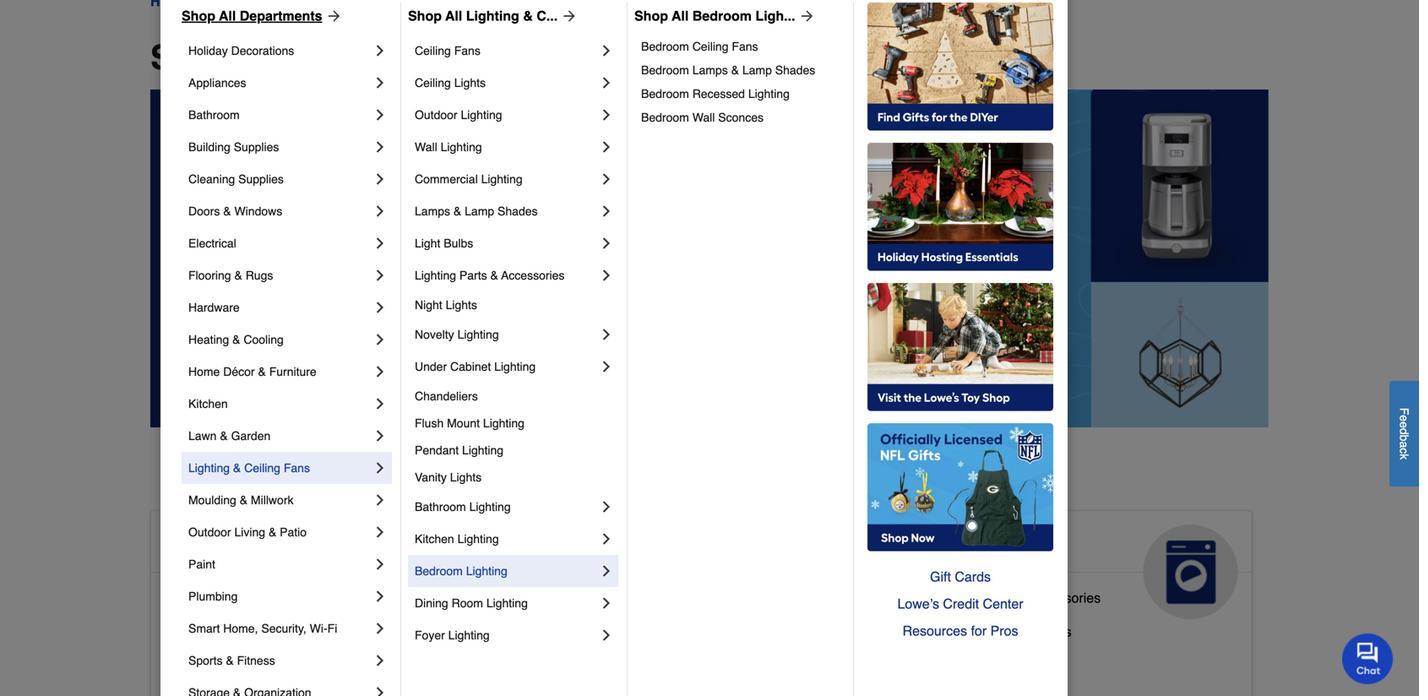 Task type: vqa. For each thing, say whether or not it's contained in the screenshot.
Mending at the top of page
no



Task type: locate. For each thing, give the bounding box(es) containing it.
& right entry
[[268, 658, 277, 673]]

furniture up kitchen link
[[269, 365, 317, 378]]

1 horizontal spatial wall
[[693, 111, 715, 124]]

1 horizontal spatial outdoor
[[415, 108, 458, 122]]

bedroom down shop all bedroom ligh... at the top of page
[[641, 40, 689, 53]]

& up bedroom recessed lighting link
[[731, 63, 739, 77]]

kitchen up 'bedroom lighting'
[[415, 532, 454, 546]]

0 vertical spatial lamps
[[693, 63, 728, 77]]

pet
[[650, 531, 687, 558], [541, 651, 561, 667]]

home
[[188, 365, 220, 378], [295, 531, 361, 558], [281, 658, 317, 673]]

& inside the accessible entry & home link
[[268, 658, 277, 673]]

moulding & millwork
[[188, 493, 294, 507]]

arrow right image inside shop all bedroom ligh... link
[[795, 8, 816, 25]]

4 accessible from the top
[[165, 658, 229, 673]]

bedroom up bedroom wall sconces
[[641, 87, 689, 101]]

shop all departments
[[182, 8, 322, 24]]

& inside bedroom lamps & lamp shades link
[[731, 63, 739, 77]]

& right décor
[[258, 365, 266, 378]]

&
[[523, 8, 533, 24], [731, 63, 739, 77], [223, 204, 231, 218], [454, 204, 462, 218], [234, 269, 242, 282], [490, 269, 498, 282], [232, 333, 240, 346], [258, 365, 266, 378], [220, 429, 228, 443], [233, 461, 241, 475], [240, 493, 248, 507], [269, 526, 277, 539], [627, 531, 644, 558], [1016, 590, 1025, 606], [979, 624, 988, 640], [657, 651, 666, 667], [226, 654, 234, 667], [268, 658, 277, 673]]

parts down cards
[[981, 590, 1012, 606]]

bathroom lighting
[[415, 500, 511, 514]]

wall
[[693, 111, 715, 124], [415, 140, 437, 154]]

& inside sports & fitness link
[[226, 654, 234, 667]]

1 horizontal spatial furniture
[[670, 651, 724, 667]]

0 vertical spatial appliances
[[188, 76, 246, 90]]

1 vertical spatial lamps
[[415, 204, 450, 218]]

2 vertical spatial lights
[[450, 471, 482, 484]]

0 vertical spatial wall
[[693, 111, 715, 124]]

accessible for accessible bedroom
[[165, 624, 229, 640]]

bedroom down bedroom ceiling fans
[[641, 63, 689, 77]]

fans up "moulding & millwork" link
[[284, 461, 310, 475]]

lighting up moulding
[[188, 461, 230, 475]]

& up the wine
[[1016, 590, 1025, 606]]

0 vertical spatial bathroom
[[188, 108, 240, 122]]

0 vertical spatial accessories
[[501, 269, 565, 282]]

lamp down commercial lighting
[[465, 204, 494, 218]]

bathroom up building
[[188, 108, 240, 122]]

resources for pros link
[[868, 618, 1054, 645]]

supplies
[[234, 140, 279, 154], [238, 172, 284, 186], [601, 617, 653, 633]]

& up bulbs
[[454, 204, 462, 218]]

& inside flooring & rugs link
[[234, 269, 242, 282]]

& left "patio"
[[269, 526, 277, 539]]

departments
[[240, 8, 322, 24], [296, 38, 502, 77]]

all down "shop all departments" link at the top left of page
[[244, 38, 286, 77]]

1 vertical spatial bathroom
[[415, 500, 466, 514]]

arrow right image up shop all departments on the left top of the page
[[322, 8, 343, 25]]

bedroom
[[693, 8, 752, 24], [641, 40, 689, 53], [641, 63, 689, 77], [641, 87, 689, 101], [641, 111, 689, 124], [415, 564, 463, 578], [233, 624, 288, 640]]

& left c...
[[523, 8, 533, 24]]

bathroom up smart home, security, wi-fi
[[233, 590, 292, 606]]

2 arrow right image from the left
[[795, 8, 816, 25]]

1 horizontal spatial pet
[[650, 531, 687, 558]]

0 vertical spatial outdoor
[[415, 108, 458, 122]]

bedroom for lamps
[[641, 63, 689, 77]]

chevron right image for lighting parts & accessories
[[598, 267, 615, 284]]

e up "b"
[[1398, 422, 1411, 428]]

accessible home image
[[391, 525, 485, 619]]

lighting up ceiling fans "link"
[[466, 8, 519, 24]]

accessible down smart
[[165, 658, 229, 673]]

2 accessible from the top
[[165, 590, 229, 606]]

0 vertical spatial departments
[[240, 8, 322, 24]]

appliances link up chillers
[[904, 511, 1252, 619]]

arrow right image
[[322, 8, 343, 25], [795, 8, 816, 25]]

1 vertical spatial lamp
[[465, 204, 494, 218]]

1 vertical spatial outdoor
[[188, 526, 231, 539]]

holiday hosting essentials. image
[[868, 143, 1054, 271]]

lights down pendant lighting
[[450, 471, 482, 484]]

kitchen
[[188, 397, 228, 411], [415, 532, 454, 546]]

0 horizontal spatial shop
[[182, 8, 215, 24]]

1 horizontal spatial arrow right image
[[795, 8, 816, 25]]

outdoor up the wall lighting
[[415, 108, 458, 122]]

1 horizontal spatial fans
[[454, 44, 481, 57]]

b
[[1398, 435, 1411, 441]]

accessible home link
[[151, 511, 499, 619]]

0 horizontal spatial outdoor
[[188, 526, 231, 539]]

0 horizontal spatial accessories
[[501, 269, 565, 282]]

1 vertical spatial lights
[[446, 298, 477, 312]]

all up ceiling fans
[[445, 8, 462, 24]]

1 vertical spatial wall
[[415, 140, 437, 154]]

shop inside 'link'
[[408, 8, 442, 24]]

fans inside "link"
[[454, 44, 481, 57]]

bedroom up bedroom ceiling fans link
[[693, 8, 752, 24]]

night lights
[[415, 298, 477, 312]]

0 horizontal spatial appliances link
[[188, 67, 372, 99]]

0 vertical spatial pet
[[650, 531, 687, 558]]

under cabinet lighting
[[415, 360, 536, 373]]

1 vertical spatial supplies
[[238, 172, 284, 186]]

supplies for building supplies
[[234, 140, 279, 154]]

1 arrow right image from the left
[[322, 8, 343, 25]]

departments inside "shop all departments" link
[[240, 8, 322, 24]]

& right the lawn
[[220, 429, 228, 443]]

& left rugs
[[234, 269, 242, 282]]

& inside appliance parts & accessories link
[[1016, 590, 1025, 606]]

2 horizontal spatial shop
[[634, 8, 668, 24]]

0 horizontal spatial furniture
[[269, 365, 317, 378]]

1 horizontal spatial lamp
[[742, 63, 772, 77]]

lamp
[[742, 63, 772, 77], [465, 204, 494, 218]]

pendant
[[415, 444, 459, 457]]

appliance parts & accessories link
[[918, 586, 1101, 620]]

accessories for lighting parts & accessories
[[501, 269, 565, 282]]

& down light bulbs link at the left top of page
[[490, 269, 498, 282]]

& down the accessible bedroom link
[[226, 654, 234, 667]]

chandeliers link
[[415, 383, 615, 410]]

bathroom lighting link
[[415, 491, 598, 523]]

appliances up cards
[[918, 531, 1044, 558]]

& inside beverage & wine chillers link
[[979, 624, 988, 640]]

appliances down holiday
[[188, 76, 246, 90]]

supplies inside building supplies link
[[234, 140, 279, 154]]

chevron right image for appliances
[[372, 74, 389, 91]]

arrow right image up bedroom ceiling fans link
[[795, 8, 816, 25]]

find gifts for the diyer. image
[[868, 3, 1054, 131]]

0 vertical spatial furniture
[[269, 365, 317, 378]]

bedroom lighting
[[415, 564, 508, 578]]

moulding
[[188, 493, 236, 507]]

bedroom for ceiling
[[641, 40, 689, 53]]

arrow right image inside "shop all departments" link
[[322, 8, 343, 25]]

foyer lighting
[[415, 629, 490, 642]]

2 vertical spatial home
[[281, 658, 317, 673]]

doors
[[188, 204, 220, 218]]

1 vertical spatial home
[[295, 531, 361, 558]]

appliances link down decorations
[[188, 67, 372, 99]]

& right the houses,
[[657, 651, 666, 667]]

chevron right image for bathroom lighting
[[598, 498, 615, 515]]

chandeliers
[[415, 389, 478, 403]]

shop up ceiling fans
[[408, 8, 442, 24]]

décor
[[223, 365, 255, 378]]

smart home, security, wi-fi link
[[188, 613, 372, 645]]

1 horizontal spatial accessories
[[1028, 590, 1101, 606]]

0 horizontal spatial lamps
[[415, 204, 450, 218]]

departments for shop all departments
[[240, 8, 322, 24]]

1 accessible from the top
[[165, 531, 288, 558]]

bedroom up fitness
[[233, 624, 288, 640]]

& inside shop all lighting & c... 'link'
[[523, 8, 533, 24]]

1 vertical spatial accessories
[[1028, 590, 1101, 606]]

accessible up smart
[[165, 590, 229, 606]]

2 shop from the left
[[408, 8, 442, 24]]

kitchen for kitchen
[[188, 397, 228, 411]]

beverage & wine chillers
[[918, 624, 1072, 640]]

supplies for cleaning supplies
[[238, 172, 284, 186]]

lights up novelty lighting
[[446, 298, 477, 312]]

accessible
[[165, 531, 288, 558], [165, 590, 229, 606], [165, 624, 229, 640], [165, 658, 229, 673]]

lawn & garden link
[[188, 420, 372, 452]]

accessible inside "link"
[[165, 590, 229, 606]]

living
[[234, 526, 265, 539]]

all up bedroom ceiling fans
[[672, 8, 689, 24]]

wall down 'bedroom recessed lighting'
[[693, 111, 715, 124]]

0 horizontal spatial arrow right image
[[322, 8, 343, 25]]

fans up bedroom lamps & lamp shades link
[[732, 40, 758, 53]]

0 vertical spatial appliances link
[[188, 67, 372, 99]]

0 vertical spatial lamp
[[742, 63, 772, 77]]

ceiling up 'ceiling lights'
[[415, 44, 451, 57]]

0 horizontal spatial wall
[[415, 140, 437, 154]]

1 vertical spatial kitchen
[[415, 532, 454, 546]]

wall up commercial
[[415, 140, 437, 154]]

1 vertical spatial pet
[[541, 651, 561, 667]]

shades down commercial lighting link
[[498, 204, 538, 218]]

shop all departments link
[[182, 6, 343, 26]]

1 horizontal spatial parts
[[981, 590, 1012, 606]]

& up the moulding & millwork
[[233, 461, 241, 475]]

shop all lighting & c... link
[[408, 6, 578, 26]]

appliance
[[918, 590, 977, 606]]

under cabinet lighting link
[[415, 351, 598, 383]]

accessories up "night lights" link
[[501, 269, 565, 282]]

supplies inside livestock supplies link
[[601, 617, 653, 633]]

all up holiday decorations
[[219, 8, 236, 24]]

2 vertical spatial supplies
[[601, 617, 653, 633]]

bedroom for recessed
[[641, 87, 689, 101]]

chevron right image for electrical
[[372, 235, 389, 252]]

bedroom for wall
[[641, 111, 689, 124]]

& right animal
[[627, 531, 644, 558]]

building supplies
[[188, 140, 279, 154]]

0 vertical spatial lights
[[454, 76, 486, 90]]

supplies inside cleaning supplies link
[[238, 172, 284, 186]]

cabinet
[[450, 360, 491, 373]]

1 vertical spatial parts
[[981, 590, 1012, 606]]

bedroom down 'bedroom recessed lighting'
[[641, 111, 689, 124]]

commercial lighting
[[415, 172, 523, 186]]

bathroom for bathroom lighting
[[415, 500, 466, 514]]

holiday
[[188, 44, 228, 57]]

pendant lighting link
[[415, 437, 615, 464]]

accessible up sports
[[165, 624, 229, 640]]

accessories up chillers
[[1028, 590, 1101, 606]]

2 vertical spatial bathroom
[[233, 590, 292, 606]]

building supplies link
[[188, 131, 372, 163]]

accessible down moulding
[[165, 531, 288, 558]]

lighting down room on the left
[[448, 629, 490, 642]]

0 vertical spatial parts
[[460, 269, 487, 282]]

supplies up the windows
[[238, 172, 284, 186]]

bedroom up 'dining'
[[415, 564, 463, 578]]

kitchen up the lawn
[[188, 397, 228, 411]]

d
[[1398, 428, 1411, 435]]

c
[[1398, 448, 1411, 454]]

departments up holiday decorations link
[[240, 8, 322, 24]]

bedroom lamps & lamp shades link
[[641, 58, 841, 82]]

bedroom ceiling fans
[[641, 40, 758, 53]]

& inside lawn & garden link
[[220, 429, 228, 443]]

outdoor for outdoor living & patio
[[188, 526, 231, 539]]

1 horizontal spatial shop
[[408, 8, 442, 24]]

supplies up the houses,
[[601, 617, 653, 633]]

1 shop from the left
[[182, 8, 215, 24]]

bedroom recessed lighting
[[641, 87, 790, 101]]

lamp down bedroom ceiling fans link
[[742, 63, 772, 77]]

all for departments
[[219, 8, 236, 24]]

ceiling up 'millwork'
[[244, 461, 280, 475]]

lamps up light
[[415, 204, 450, 218]]

paint link
[[188, 548, 372, 580]]

0 vertical spatial kitchen
[[188, 397, 228, 411]]

sports & fitness link
[[188, 645, 372, 677]]

1 vertical spatial appliances
[[918, 531, 1044, 558]]

lighting up under cabinet lighting
[[458, 328, 499, 341]]

lighting down bedroom lighting link
[[486, 596, 528, 610]]

outdoor down moulding
[[188, 526, 231, 539]]

chevron right image for flooring & rugs
[[372, 267, 389, 284]]

home décor & furniture link
[[188, 356, 372, 388]]

e up d
[[1398, 415, 1411, 422]]

accessible bedroom
[[165, 624, 288, 640]]

chevron right image for sports & fitness
[[372, 652, 389, 669]]

0 horizontal spatial appliances
[[188, 76, 246, 90]]

chevron right image for lawn & garden
[[372, 428, 389, 444]]

fans up 'ceiling lights'
[[454, 44, 481, 57]]

0 vertical spatial supplies
[[234, 140, 279, 154]]

accessible for accessible home
[[165, 531, 288, 558]]

lamps up 'bedroom recessed lighting'
[[693, 63, 728, 77]]

& inside home décor & furniture link
[[258, 365, 266, 378]]

dining room lighting
[[415, 596, 528, 610]]

3 accessible from the top
[[165, 624, 229, 640]]

gift
[[930, 569, 951, 585]]

1 vertical spatial appliances link
[[904, 511, 1252, 619]]

pendant lighting
[[415, 444, 504, 457]]

appliances image
[[1144, 525, 1238, 619]]

1 vertical spatial furniture
[[670, 651, 724, 667]]

0 horizontal spatial kitchen
[[188, 397, 228, 411]]

shop all bedroom ligh...
[[634, 8, 795, 24]]

millwork
[[251, 493, 294, 507]]

gift cards link
[[868, 564, 1054, 591]]

& left pros at the right of page
[[979, 624, 988, 640]]

shades down ligh... in the right top of the page
[[775, 63, 815, 77]]

& inside outdoor living & patio link
[[269, 526, 277, 539]]

0 horizontal spatial parts
[[460, 269, 487, 282]]

chevron right image
[[372, 42, 389, 59], [598, 42, 615, 59], [598, 74, 615, 91], [372, 139, 389, 155], [598, 139, 615, 155], [372, 171, 389, 188], [372, 203, 389, 220], [372, 235, 389, 252], [598, 235, 615, 252], [372, 267, 389, 284], [598, 267, 615, 284], [598, 358, 615, 375], [372, 363, 389, 380], [372, 395, 389, 412], [372, 460, 389, 477], [598, 498, 615, 515], [372, 524, 389, 541], [598, 531, 615, 547], [372, 588, 389, 605], [598, 595, 615, 612]]

1 horizontal spatial kitchen
[[415, 532, 454, 546]]

all inside 'link'
[[445, 8, 462, 24]]

chevron right image for home décor & furniture
[[372, 363, 389, 380]]

chevron right image for smart home, security, wi-fi
[[372, 620, 389, 637]]

shop up holiday
[[182, 8, 215, 24]]

chevron right image for commercial lighting
[[598, 171, 615, 188]]

vanity
[[415, 471, 447, 484]]

3 shop from the left
[[634, 8, 668, 24]]

appliances link
[[188, 67, 372, 99], [904, 511, 1252, 619]]

cleaning
[[188, 172, 235, 186]]

1 vertical spatial shades
[[498, 204, 538, 218]]

supplies up cleaning supplies
[[234, 140, 279, 154]]

electrical link
[[188, 227, 372, 259]]

lights for night lights
[[446, 298, 477, 312]]

1 horizontal spatial shades
[[775, 63, 815, 77]]

kitchen lighting
[[415, 532, 499, 546]]

animal & pet care link
[[528, 511, 875, 619]]

kitchen for kitchen lighting
[[415, 532, 454, 546]]

lighting up kitchen lighting link
[[469, 500, 511, 514]]

shop up bedroom ceiling fans
[[634, 8, 668, 24]]

cleaning supplies
[[188, 172, 284, 186]]

& left 'millwork'
[[240, 493, 248, 507]]

parts down bulbs
[[460, 269, 487, 282]]

sconces
[[718, 111, 764, 124]]

pet beds, houses, & furniture link
[[541, 647, 724, 681]]

shop for shop all lighting & c...
[[408, 8, 442, 24]]

furniture right the houses,
[[670, 651, 724, 667]]

chevron right image
[[372, 74, 389, 91], [372, 106, 389, 123], [598, 106, 615, 123], [598, 171, 615, 188], [598, 203, 615, 220], [372, 299, 389, 316], [598, 326, 615, 343], [372, 331, 389, 348], [372, 428, 389, 444], [372, 492, 389, 509], [372, 556, 389, 573], [598, 563, 615, 580], [372, 620, 389, 637], [598, 627, 615, 644], [372, 652, 389, 669], [372, 684, 389, 696]]

chevron right image for kitchen
[[372, 395, 389, 412]]

lights up the outdoor lighting in the top left of the page
[[454, 76, 486, 90]]

wi-
[[310, 622, 328, 635]]

0 vertical spatial shades
[[775, 63, 815, 77]]

flush mount lighting link
[[415, 410, 615, 437]]

& inside the "pet beds, houses, & furniture" link
[[657, 651, 666, 667]]

ceiling fans
[[415, 44, 481, 57]]

fitness
[[237, 654, 275, 667]]

& left cooling
[[232, 333, 240, 346]]

accessories
[[501, 269, 565, 282], [1028, 590, 1101, 606]]

lighting down the outdoor lighting in the top left of the page
[[441, 140, 482, 154]]

departments up the outdoor lighting in the top left of the page
[[296, 38, 502, 77]]

chevron right image for cleaning supplies
[[372, 171, 389, 188]]

1 horizontal spatial lamps
[[693, 63, 728, 77]]

1 vertical spatial departments
[[296, 38, 502, 77]]

chevron right image for holiday decorations
[[372, 42, 389, 59]]

chevron right image for outdoor lighting
[[598, 106, 615, 123]]

patio
[[280, 526, 307, 539]]

bathroom down vanity lights
[[415, 500, 466, 514]]

& right doors
[[223, 204, 231, 218]]



Task type: describe. For each thing, give the bounding box(es) containing it.
0 horizontal spatial pet
[[541, 651, 561, 667]]

lights for ceiling lights
[[454, 76, 486, 90]]

lighting down bathroom lighting
[[458, 532, 499, 546]]

bathroom link
[[188, 99, 372, 131]]

bedroom wall sconces link
[[641, 106, 841, 129]]

lowe's
[[898, 596, 939, 612]]

credit
[[943, 596, 979, 612]]

smart
[[188, 622, 220, 635]]

shop
[[150, 38, 235, 77]]

sports & fitness
[[188, 654, 275, 667]]

lighting down bedroom lamps & lamp shades link
[[748, 87, 790, 101]]

shop all departments
[[150, 38, 502, 77]]

chevron right image for outdoor living & patio
[[372, 524, 389, 541]]

ceiling up bedroom lamps & lamp shades
[[693, 40, 729, 53]]

& inside lighting parts & accessories link
[[490, 269, 498, 282]]

ceiling fans link
[[415, 35, 598, 67]]

pet inside 'animal & pet care'
[[650, 531, 687, 558]]

resources
[[903, 623, 967, 639]]

lighting inside 'link'
[[466, 8, 519, 24]]

lighting parts & accessories
[[415, 269, 565, 282]]

outdoor lighting
[[415, 108, 502, 122]]

plumbing link
[[188, 580, 372, 613]]

chevron right image for ceiling lights
[[598, 74, 615, 91]]

room
[[452, 596, 483, 610]]

lighting parts & accessories link
[[415, 259, 598, 291]]

vanity lights
[[415, 471, 482, 484]]

lawn
[[188, 429, 217, 443]]

chevron right image for novelty lighting
[[598, 326, 615, 343]]

arrow right image for shop all departments
[[322, 8, 343, 25]]

chevron right image for lamps & lamp shades
[[598, 203, 615, 220]]

wall lighting link
[[415, 131, 598, 163]]

chevron right image for doors & windows
[[372, 203, 389, 220]]

novelty lighting link
[[415, 319, 598, 351]]

chevron right image for bedroom lighting
[[598, 563, 615, 580]]

flooring & rugs link
[[188, 259, 372, 291]]

& inside the lamps & lamp shades link
[[454, 204, 462, 218]]

kitchen link
[[188, 388, 372, 420]]

chat invite button image
[[1342, 633, 1394, 684]]

ceiling lights link
[[415, 67, 598, 99]]

bedroom ceiling fans link
[[641, 35, 841, 58]]

enjoy savings year-round. no matter what you're shopping for, find what you need at a great price. image
[[150, 90, 1269, 427]]

lighting down wall lighting link on the top of the page
[[481, 172, 523, 186]]

wine
[[992, 624, 1023, 640]]

accessible home
[[165, 531, 361, 558]]

light bulbs link
[[415, 227, 598, 259]]

ligh...
[[756, 8, 795, 24]]

f e e d b a c k
[[1398, 408, 1411, 460]]

chevron right image for ceiling fans
[[598, 42, 615, 59]]

chevron right image for dining room lighting
[[598, 595, 615, 612]]

doors & windows link
[[188, 195, 372, 227]]

appliance parts & accessories
[[918, 590, 1101, 606]]

& inside heating & cooling link
[[232, 333, 240, 346]]

arrow right image for shop all bedroom ligh...
[[795, 8, 816, 25]]

lighting down chandeliers "link"
[[483, 417, 525, 430]]

holiday decorations
[[188, 44, 294, 57]]

houses,
[[604, 651, 653, 667]]

f e e d b a c k button
[[1390, 381, 1419, 486]]

light
[[415, 237, 440, 250]]

0 vertical spatial home
[[188, 365, 220, 378]]

chevron right image for under cabinet lighting
[[598, 358, 615, 375]]

novelty lighting
[[415, 328, 499, 341]]

chevron right image for heating & cooling
[[372, 331, 389, 348]]

bedroom for lighting
[[415, 564, 463, 578]]

all for lighting
[[445, 8, 462, 24]]

building
[[188, 140, 230, 154]]

accessible entry & home link
[[165, 654, 317, 688]]

2 horizontal spatial fans
[[732, 40, 758, 53]]

chevron right image for paint
[[372, 556, 389, 573]]

doors & windows
[[188, 204, 282, 218]]

lighting & ceiling fans link
[[188, 452, 372, 484]]

all for bedroom
[[672, 8, 689, 24]]

heating & cooling link
[[188, 324, 372, 356]]

flush
[[415, 417, 444, 430]]

accessible entry & home
[[165, 658, 317, 673]]

outdoor living & patio
[[188, 526, 307, 539]]

chevron right image for light bulbs
[[598, 235, 615, 252]]

outdoor lighting link
[[415, 99, 598, 131]]

lowe's credit center link
[[868, 591, 1054, 618]]

night
[[415, 298, 442, 312]]

animal & pet care image
[[767, 525, 862, 619]]

lawn & garden
[[188, 429, 271, 443]]

electrical
[[188, 237, 236, 250]]

officially licensed n f l gifts. shop now. image
[[868, 423, 1054, 552]]

lighting up night
[[415, 269, 456, 282]]

0 horizontal spatial lamp
[[465, 204, 494, 218]]

supplies for livestock supplies
[[601, 617, 653, 633]]

2 e from the top
[[1398, 422, 1411, 428]]

garden
[[231, 429, 271, 443]]

mount
[[447, 417, 480, 430]]

accessories for appliance parts & accessories
[[1028, 590, 1101, 606]]

departments for shop all departments
[[296, 38, 502, 77]]

chevron right image for moulding & millwork
[[372, 492, 389, 509]]

windows
[[234, 204, 282, 218]]

ceiling inside "link"
[[415, 44, 451, 57]]

fi
[[328, 622, 337, 635]]

bedroom wall sconces
[[641, 111, 764, 124]]

commercial
[[415, 172, 478, 186]]

accessible for accessible entry & home
[[165, 658, 229, 673]]

chevron right image for kitchen lighting
[[598, 531, 615, 547]]

smart home, security, wi-fi
[[188, 622, 337, 635]]

accessible bathroom link
[[165, 586, 292, 620]]

& inside "moulding & millwork" link
[[240, 493, 248, 507]]

outdoor for outdoor lighting
[[415, 108, 458, 122]]

outdoor living & patio link
[[188, 516, 372, 548]]

lights for vanity lights
[[450, 471, 482, 484]]

shop for shop all bedroom ligh...
[[634, 8, 668, 24]]

foyer
[[415, 629, 445, 642]]

recessed
[[693, 87, 745, 101]]

hardware
[[188, 301, 240, 314]]

& inside 'lighting & ceiling fans' link
[[233, 461, 241, 475]]

moulding & millwork link
[[188, 484, 372, 516]]

livestock supplies link
[[541, 613, 653, 647]]

1 e from the top
[[1398, 415, 1411, 422]]

cooling
[[244, 333, 284, 346]]

visit the lowe's toy shop. image
[[868, 283, 1054, 411]]

& inside doors & windows link
[[223, 204, 231, 218]]

livestock supplies
[[541, 617, 653, 633]]

chevron right image for wall lighting
[[598, 139, 615, 155]]

1 horizontal spatial appliances
[[918, 531, 1044, 558]]

accessible bathroom
[[165, 590, 292, 606]]

cleaning supplies link
[[188, 163, 372, 195]]

0 horizontal spatial fans
[[284, 461, 310, 475]]

sports
[[188, 654, 223, 667]]

heating
[[188, 333, 229, 346]]

chevron right image for bathroom
[[372, 106, 389, 123]]

bedroom lighting link
[[415, 555, 598, 587]]

k
[[1398, 454, 1411, 460]]

chevron right image for hardware
[[372, 299, 389, 316]]

security,
[[261, 622, 307, 635]]

holiday decorations link
[[188, 35, 372, 67]]

chevron right image for foyer lighting
[[598, 627, 615, 644]]

ceiling down ceiling fans
[[415, 76, 451, 90]]

lighting down flush mount lighting
[[462, 444, 504, 457]]

chevron right image for lighting & ceiling fans
[[372, 460, 389, 477]]

vanity lights link
[[415, 464, 615, 491]]

bathroom inside "link"
[[233, 590, 292, 606]]

lighting up chandeliers "link"
[[494, 360, 536, 373]]

chillers
[[1027, 624, 1072, 640]]

1 horizontal spatial appliances link
[[904, 511, 1252, 619]]

parts for appliance
[[981, 590, 1012, 606]]

parts for lighting
[[460, 269, 487, 282]]

bathroom for bathroom
[[188, 108, 240, 122]]

lighting up dining room lighting
[[466, 564, 508, 578]]

0 horizontal spatial shades
[[498, 204, 538, 218]]

novelty
[[415, 328, 454, 341]]

shop for shop all departments
[[182, 8, 215, 24]]

livestock
[[541, 617, 598, 633]]

rugs
[[246, 269, 273, 282]]

decorations
[[231, 44, 294, 57]]

accessible for accessible bathroom
[[165, 590, 229, 606]]

dining
[[415, 596, 448, 610]]

kitchen lighting link
[[415, 523, 598, 555]]

& inside 'animal & pet care'
[[627, 531, 644, 558]]

arrow right image
[[558, 8, 578, 25]]

chevron right image for plumbing
[[372, 588, 389, 605]]

lighting up wall lighting link on the top of the page
[[461, 108, 502, 122]]

chevron right image for building supplies
[[372, 139, 389, 155]]



